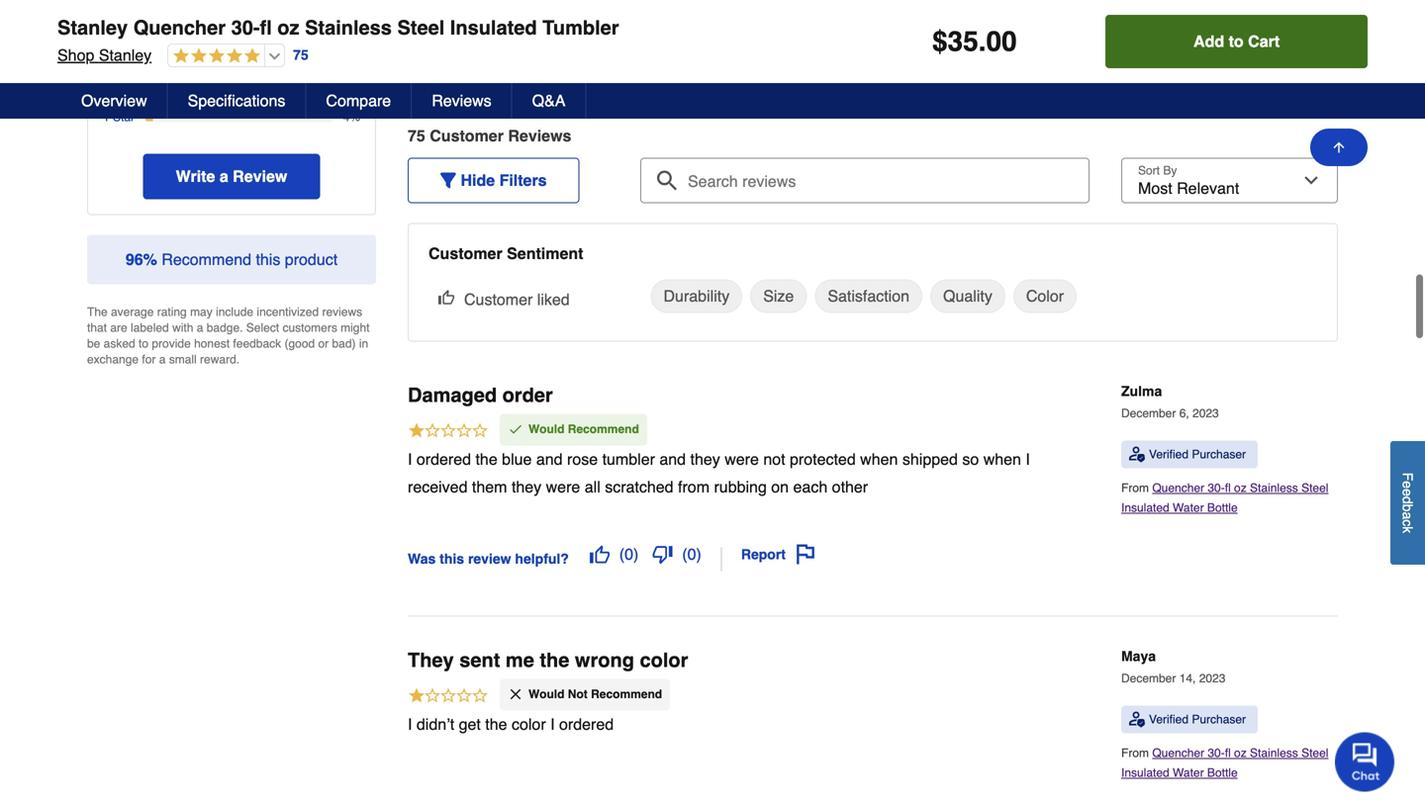 Task type: vqa. For each thing, say whether or not it's contained in the screenshot.
2nd Quencher 30-fl oz Stainless Steel Insulated Water Bottle from the bottom of the page
yes



Task type: describe. For each thing, give the bounding box(es) containing it.
1 horizontal spatial were
[[725, 450, 759, 468]]

stainless for damaged order
[[1250, 482, 1298, 495]]

s
[[563, 127, 571, 145]]

hide filters button
[[408, 158, 580, 203]]

tumbler
[[543, 16, 619, 39]]

0 for thumb down image
[[687, 545, 696, 564]]

3 star
[[103, 60, 135, 74]]

b
[[1400, 504, 1416, 512]]

2 and from the left
[[660, 450, 686, 468]]

size button
[[750, 280, 807, 313]]

14,
[[1179, 672, 1196, 686]]

may
[[190, 305, 213, 319]]

fl for they sent me the wrong color
[[1225, 747, 1231, 761]]

add to cart
[[1194, 32, 1280, 50]]

75 customer review s
[[408, 127, 571, 145]]

steel for they sent me the wrong color
[[1302, 747, 1329, 761]]

1 when from the left
[[860, 450, 898, 468]]

%
[[143, 250, 157, 269]]

flag image
[[796, 545, 816, 565]]

i up the "received"
[[408, 450, 412, 468]]

Search reviews text field
[[648, 158, 1082, 192]]

i didn't get the color i ordered
[[408, 715, 614, 734]]

2 vertical spatial color
[[512, 715, 546, 734]]

with
[[172, 321, 193, 335]]

star for 2 star
[[113, 87, 135, 101]]

maya
[[1121, 649, 1156, 665]]

filters
[[499, 171, 547, 190]]

89%
[[336, 9, 360, 23]]

sent
[[459, 649, 500, 672]]

on
[[771, 478, 789, 496]]

1
[[103, 110, 110, 124]]

verified purchaser icon image for damaged order
[[1129, 447, 1145, 463]]

( for thumb down image
[[682, 545, 687, 564]]

0 vertical spatial insulated
[[450, 16, 537, 39]]

shop stanley
[[57, 46, 152, 64]]

1 horizontal spatial they
[[690, 450, 720, 468]]

96
[[126, 250, 143, 269]]

shipped
[[902, 450, 958, 468]]

a right for
[[159, 353, 166, 367]]

4
[[103, 33, 110, 47]]

5
[[103, 9, 110, 23]]

satisfaction button
[[815, 280, 922, 313]]

would for order
[[529, 423, 565, 437]]

1 vertical spatial stanley
[[99, 46, 152, 64]]

customer sentiment
[[429, 245, 583, 263]]

rubbing
[[714, 478, 767, 496]]

not
[[763, 450, 785, 468]]

1 star image for they
[[408, 687, 489, 708]]

0 vertical spatial customer
[[430, 127, 504, 145]]

all
[[585, 478, 601, 496]]

december for damaged order
[[1121, 407, 1176, 421]]

1 star image for damaged
[[408, 421, 489, 443]]

oz for damaged order
[[1234, 482, 1247, 495]]

the inside i ordered the blue and rose tumbler and they were not protected when shipped so when i received them they were all scratched from rubbing on each other
[[476, 450, 498, 468]]

order
[[502, 384, 553, 407]]

q&a
[[532, 92, 566, 110]]

1%
[[343, 87, 360, 101]]

fl for damaged order
[[1225, 482, 1231, 495]]

0 horizontal spatial they
[[512, 478, 542, 496]]

insulated for they sent me the wrong color
[[1121, 767, 1170, 780]]

quencher for damaged order
[[1152, 482, 1205, 495]]

was
[[408, 551, 436, 567]]

other
[[832, 478, 868, 496]]

review
[[468, 551, 511, 567]]

4 star
[[103, 33, 135, 47]]

from
[[678, 478, 710, 496]]

verified for damaged order
[[1149, 448, 1189, 462]]

a right write
[[220, 167, 228, 186]]

purchaser for they sent me the wrong color
[[1192, 713, 1246, 727]]

might
[[341, 321, 370, 335]]

k
[[1400, 527, 1416, 534]]

reviews button
[[412, 83, 512, 119]]

customer for customer liked
[[464, 291, 533, 309]]

quality button
[[930, 280, 1005, 313]]

0 horizontal spatial were
[[546, 478, 580, 496]]

include
[[216, 305, 253, 319]]

0 vertical spatial oz
[[277, 16, 299, 39]]

scratched
[[605, 478, 674, 496]]

chat invite button image
[[1335, 732, 1396, 792]]

color inside button
[[1026, 287, 1064, 305]]

2
[[103, 87, 110, 101]]

f e e d b a c k
[[1400, 473, 1416, 534]]

specifications
[[188, 92, 285, 110]]

1 vertical spatial color
[[640, 649, 688, 672]]

recommend for %
[[162, 250, 251, 269]]

that
[[87, 321, 107, 335]]

steel for damaged order
[[1302, 482, 1329, 495]]

5 star
[[103, 9, 135, 23]]

write
[[176, 167, 215, 186]]

bottle for damaged order
[[1207, 501, 1238, 515]]

2023 for they sent me the wrong color
[[1199, 672, 1226, 686]]

december for they sent me the wrong color
[[1121, 672, 1176, 686]]

labeled
[[131, 321, 169, 335]]

q&a button
[[512, 83, 586, 119]]

ordered inside i ordered the blue and rose tumbler and they were not protected when shipped so when i received them they were all scratched from rubbing on each other
[[417, 450, 471, 468]]

thumb up image for (
[[590, 545, 609, 565]]

i ordered the blue and rose tumbler and they were not protected when shipped so when i received them they were all scratched from rubbing on each other
[[408, 450, 1030, 496]]

quencher for they sent me the wrong color
[[1152, 747, 1205, 761]]

zulma
[[1121, 384, 1162, 399]]

would recommend
[[529, 423, 639, 437]]

uploaded image image
[[416, 3, 610, 22]]

30- for they sent me the wrong color
[[1208, 747, 1225, 761]]

write a review button
[[143, 154, 320, 200]]

love these! image image
[[620, 3, 814, 22]]

they sent me the wrong color
[[408, 649, 688, 672]]

0 vertical spatial steel
[[397, 16, 445, 39]]

insulated for damaged order
[[1121, 501, 1170, 515]]

wrong
[[575, 649, 634, 672]]

$ 35 . 00
[[932, 26, 1017, 57]]

didn't
[[417, 715, 454, 734]]

0 vertical spatial fl
[[260, 16, 272, 39]]

1 vertical spatial ordered
[[559, 715, 614, 734]]

0 vertical spatial this
[[256, 250, 280, 269]]

tumbler
[[602, 450, 655, 468]]

a down may
[[197, 321, 203, 335]]

badge.
[[207, 321, 243, 335]]

be
[[87, 337, 100, 351]]

or
[[318, 337, 329, 351]]

water for they sent me the wrong color
[[1173, 767, 1204, 780]]

protected
[[790, 450, 856, 468]]

small
[[169, 353, 197, 367]]

damaged
[[408, 384, 497, 407]]

rating
[[157, 305, 187, 319]]

quencher 30-fl oz stainless steel insulated water bottle link for they sent me the wrong color
[[1121, 747, 1329, 780]]

a up k
[[1400, 512, 1416, 520]]

damaged order
[[408, 384, 553, 407]]

96 % recommend this product
[[126, 250, 338, 269]]

feedback
[[233, 337, 281, 351]]

quencher 30-fl oz stainless steel insulated water bottle for damaged order
[[1121, 482, 1329, 515]]

honest
[[194, 337, 230, 351]]

specifications button
[[168, 83, 306, 119]]

1 vertical spatial recommend
[[568, 423, 639, 437]]

i down would not recommend
[[550, 715, 555, 734]]

overview
[[81, 92, 147, 110]]

thumb down image
[[653, 545, 672, 565]]

i right so
[[1026, 450, 1030, 468]]

arrow up image
[[1331, 140, 1347, 155]]

1 and from the left
[[536, 450, 563, 468]]

) for ( thumb up icon
[[633, 545, 639, 564]]

.
[[979, 26, 986, 57]]

00
[[986, 26, 1017, 57]]



Task type: locate. For each thing, give the bounding box(es) containing it.
verified down "14,"
[[1149, 713, 1189, 727]]

0 vertical spatial the
[[476, 450, 498, 468]]

1 quencher 30-fl oz stainless steel insulated water bottle link from the top
[[1121, 482, 1329, 515]]

2 star from the top
[[113, 33, 135, 47]]

verified purchaser icon image down 'maya' at the bottom of the page
[[1129, 712, 1145, 728]]

write a review
[[176, 167, 287, 186]]

2 water from the top
[[1173, 767, 1204, 780]]

0 horizontal spatial to
[[139, 337, 149, 351]]

star right 5
[[113, 9, 135, 23]]

december down zulma
[[1121, 407, 1176, 421]]

30-
[[231, 16, 260, 39], [1208, 482, 1225, 495], [1208, 747, 1225, 761]]

30- down maya december 14, 2023
[[1208, 747, 1225, 761]]

were left all
[[546, 478, 580, 496]]

( 0 ) for ( thumb up icon
[[619, 545, 639, 564]]

1 star image
[[408, 421, 489, 443], [408, 687, 489, 708]]

product
[[285, 250, 338, 269]]

stanley quencher 30-fl oz stainless steel insulated tumbler
[[57, 16, 619, 39]]

1 horizontal spatial to
[[1229, 32, 1244, 50]]

star right 2
[[113, 87, 135, 101]]

they up "from"
[[690, 450, 720, 468]]

f
[[1400, 473, 1416, 481]]

water down "14,"
[[1173, 767, 1204, 780]]

thumb up image
[[438, 290, 454, 305], [590, 545, 609, 565]]

2 vertical spatial customer
[[464, 291, 533, 309]]

0 horizontal spatial ordered
[[417, 450, 471, 468]]

verified purchaser for they sent me the wrong color
[[1149, 713, 1246, 727]]

( 0 ) right thumb down image
[[682, 545, 702, 564]]

2023
[[1193, 407, 1219, 421], [1199, 672, 1226, 686]]

1 1 star image from the top
[[408, 421, 489, 443]]

verified purchaser icon image down zulma december 6, 2023
[[1129, 447, 1145, 463]]

steel right 5%
[[397, 16, 445, 39]]

add to cart button
[[1106, 15, 1368, 68]]

1 horizontal spatial 0
[[687, 545, 696, 564]]

zulma december 6, 2023
[[1121, 384, 1219, 421]]

size
[[763, 287, 794, 305]]

1 vertical spatial the
[[540, 649, 569, 672]]

0 horizontal spatial )
[[633, 545, 639, 564]]

75 down the "stanley quencher 30-fl oz stainless steel insulated tumbler" at the top left
[[293, 47, 309, 63]]

december down 'maya' at the bottom of the page
[[1121, 672, 1176, 686]]

2 vertical spatial insulated
[[1121, 767, 1170, 780]]

would right close 'icon'
[[529, 688, 565, 702]]

the for get
[[485, 715, 507, 734]]

star right 1
[[113, 110, 135, 124]]

2 would from the top
[[529, 688, 565, 702]]

the right me
[[540, 649, 569, 672]]

1 vertical spatial quencher
[[1152, 482, 1205, 495]]

the right get
[[485, 715, 507, 734]]

0 vertical spatial bottle
[[1207, 501, 1238, 515]]

( right thumb down image
[[682, 545, 687, 564]]

0 right thumb down image
[[687, 545, 696, 564]]

me
[[506, 649, 534, 672]]

received
[[408, 478, 468, 496]]

2 bottle from the top
[[1207, 767, 1238, 780]]

december
[[1121, 407, 1176, 421], [1121, 672, 1176, 686]]

2023 for damaged order
[[1193, 407, 1219, 421]]

1 vertical spatial they
[[512, 478, 542, 496]]

0 vertical spatial thumb up image
[[438, 290, 454, 305]]

1 star from the top
[[113, 9, 135, 23]]

2 vertical spatial steel
[[1302, 747, 1329, 761]]

2023 inside zulma december 6, 2023
[[1193, 407, 1219, 421]]

and
[[536, 450, 563, 468], [660, 450, 686, 468]]

so
[[962, 450, 979, 468]]

rose
[[567, 450, 598, 468]]

1 horizontal spatial color
[[640, 649, 688, 672]]

were
[[725, 450, 759, 468], [546, 478, 580, 496]]

1 quencher 30-fl oz stainless steel insulated water bottle from the top
[[1121, 482, 1329, 515]]

0 vertical spatial 30-
[[231, 16, 260, 39]]

overview button
[[61, 83, 168, 119]]

1 purchaser from the top
[[1192, 448, 1246, 462]]

1 vertical spatial from
[[1121, 747, 1152, 761]]

1 vertical spatial would
[[529, 688, 565, 702]]

1 verified from the top
[[1149, 448, 1189, 462]]

recommend up 'rose'
[[568, 423, 639, 437]]

they
[[408, 649, 454, 672]]

1 vertical spatial 1 star image
[[408, 687, 489, 708]]

customer for customer sentiment
[[429, 245, 502, 263]]

1 vertical spatial verified
[[1149, 713, 1189, 727]]

1 vertical spatial bottle
[[1207, 767, 1238, 780]]

1 horizontal spatial ( 0 )
[[682, 545, 702, 564]]

1 e from the top
[[1400, 481, 1416, 489]]

2 vertical spatial stainless
[[1250, 747, 1298, 761]]

0 horizontal spatial color
[[512, 715, 546, 734]]

0 vertical spatial review
[[508, 127, 563, 145]]

1 star image up didn't
[[408, 687, 489, 708]]

1 december from the top
[[1121, 407, 1176, 421]]

1 star
[[103, 110, 135, 124]]

oz for they sent me the wrong color
[[1234, 747, 1247, 761]]

customer up customer liked
[[429, 245, 502, 263]]

december inside zulma december 6, 2023
[[1121, 407, 1176, 421]]

)
[[633, 545, 639, 564], [696, 545, 702, 564]]

1 vertical spatial quencher 30-fl oz stainless steel insulated water bottle
[[1121, 747, 1329, 780]]

liked
[[537, 291, 570, 309]]

30- down zulma december 6, 2023
[[1208, 482, 1225, 495]]

them
[[472, 478, 507, 496]]

asked
[[104, 337, 135, 351]]

i left didn't
[[408, 715, 412, 734]]

steel left chat invite button image
[[1302, 747, 1329, 761]]

5%
[[343, 33, 360, 47]]

0 vertical spatial 2023
[[1193, 407, 1219, 421]]

2 ) from the left
[[696, 545, 702, 564]]

1 vertical spatial water
[[1173, 767, 1204, 780]]

the for me
[[540, 649, 569, 672]]

were up rubbing
[[725, 450, 759, 468]]

1 vertical spatial this
[[440, 551, 464, 567]]

1 horizontal spatial )
[[696, 545, 702, 564]]

0 vertical spatial verified purchaser
[[1149, 448, 1246, 462]]

e up b
[[1400, 489, 1416, 497]]

color right quality
[[1026, 287, 1064, 305]]

customer
[[430, 127, 504, 145], [429, 245, 502, 263], [464, 291, 533, 309]]

purchaser for damaged order
[[1192, 448, 1246, 462]]

2 from from the top
[[1121, 747, 1152, 761]]

) for thumb down image
[[696, 545, 702, 564]]

quality
[[943, 287, 993, 305]]

1 vertical spatial stainless
[[1250, 482, 1298, 495]]

0 vertical spatial stainless
[[305, 16, 392, 39]]

1 vertical spatial to
[[139, 337, 149, 351]]

30- for damaged order
[[1208, 482, 1225, 495]]

to inside the average rating may include incentivized reviews that are labeled with a badge. select customers might be asked to provide honest feedback (good or bad) in exchange for a small reward.
[[139, 337, 149, 351]]

customer down reviews button
[[430, 127, 504, 145]]

0 for ( thumb up icon
[[625, 545, 633, 564]]

review down the q&a button
[[508, 127, 563, 145]]

4.8 stars image
[[168, 48, 260, 66]]

quencher 30-fl oz stainless steel insulated water bottle link down 6,
[[1121, 482, 1329, 515]]

quencher 30-fl oz stainless steel insulated water bottle link
[[1121, 482, 1329, 515], [1121, 747, 1329, 780]]

2023 right 6,
[[1193, 407, 1219, 421]]

1 vertical spatial 2023
[[1199, 672, 1226, 686]]

1 star image down damaged at left
[[408, 421, 489, 443]]

for
[[142, 353, 156, 367]]

0 vertical spatial 75
[[293, 47, 309, 63]]

this right 'was'
[[440, 551, 464, 567]]

( 0 ) for thumb down image
[[682, 545, 702, 564]]

2 purchaser from the top
[[1192, 713, 1246, 727]]

to
[[1229, 32, 1244, 50], [139, 337, 149, 351]]

2 december from the top
[[1121, 672, 1176, 686]]

0 horizontal spatial this
[[256, 250, 280, 269]]

december inside maya december 14, 2023
[[1121, 672, 1176, 686]]

1 horizontal spatial ordered
[[559, 715, 614, 734]]

(
[[619, 545, 625, 564], [682, 545, 687, 564]]

1 verified purchaser from the top
[[1149, 448, 1246, 462]]

0 vertical spatial from
[[1121, 482, 1152, 495]]

verified purchaser down 6,
[[1149, 448, 1246, 462]]

2 vertical spatial recommend
[[591, 688, 662, 702]]

0 vertical spatial december
[[1121, 407, 1176, 421]]

0 horizontal spatial ( 0 )
[[619, 545, 639, 564]]

1 vertical spatial purchaser
[[1192, 713, 1246, 727]]

1 horizontal spatial when
[[983, 450, 1021, 468]]

0 vertical spatial ordered
[[417, 450, 471, 468]]

2 vertical spatial oz
[[1234, 747, 1247, 761]]

75 for 75 customer review s
[[408, 127, 425, 145]]

when
[[860, 450, 898, 468], [983, 450, 1021, 468]]

star for 1 star
[[113, 110, 135, 124]]

1 vertical spatial fl
[[1225, 482, 1231, 495]]

each
[[793, 478, 828, 496]]

and up "from"
[[660, 450, 686, 468]]

to inside button
[[1229, 32, 1244, 50]]

verified purchaser down "14,"
[[1149, 713, 1246, 727]]

75 down reviews button
[[408, 127, 425, 145]]

e up 'd' on the bottom right of the page
[[1400, 481, 1416, 489]]

0 horizontal spatial 75
[[293, 47, 309, 63]]

2023 right "14,"
[[1199, 672, 1226, 686]]

quencher 30-fl oz stainless steel insulated water bottle
[[1121, 482, 1329, 515], [1121, 747, 1329, 780]]

from down maya december 14, 2023
[[1121, 747, 1152, 761]]

2 verified purchaser icon image from the top
[[1129, 712, 1145, 728]]

2 quencher 30-fl oz stainless steel insulated water bottle from the top
[[1121, 747, 1329, 780]]

( left thumb down image
[[619, 545, 625, 564]]

from for they sent me the wrong color
[[1121, 747, 1152, 761]]

star right the 3
[[113, 60, 135, 74]]

3 star from the top
[[113, 60, 135, 74]]

recommend for not
[[591, 688, 662, 702]]

review for a
[[233, 167, 287, 186]]

0 vertical spatial color
[[1026, 287, 1064, 305]]

from down zulma december 6, 2023
[[1121, 482, 1152, 495]]

1 would from the top
[[529, 423, 565, 437]]

stanley
[[57, 16, 128, 39], [99, 46, 152, 64]]

75 for 75
[[293, 47, 309, 63]]

from
[[1121, 482, 1152, 495], [1121, 747, 1152, 761]]

would
[[529, 423, 565, 437], [529, 688, 565, 702]]

(good
[[285, 337, 315, 351]]

star for 3 star
[[113, 60, 135, 74]]

filter image
[[440, 173, 456, 189]]

5 star from the top
[[113, 110, 135, 124]]

cart
[[1248, 32, 1280, 50]]

review for customer
[[508, 127, 563, 145]]

quencher 30-fl oz stainless steel insulated water bottle link down "14,"
[[1121, 747, 1329, 780]]

1 vertical spatial review
[[233, 167, 287, 186]]

verified purchaser icon image
[[1129, 447, 1145, 463], [1129, 712, 1145, 728]]

1 horizontal spatial review
[[508, 127, 563, 145]]

2 1 star image from the top
[[408, 687, 489, 708]]

( 0 ) left thumb down image
[[619, 545, 639, 564]]

compare
[[326, 92, 391, 110]]

0 vertical spatial quencher 30-fl oz stainless steel insulated water bottle
[[1121, 482, 1329, 515]]

color right wrong
[[640, 649, 688, 672]]

1 horizontal spatial thumb up image
[[590, 545, 609, 565]]

2 when from the left
[[983, 450, 1021, 468]]

get
[[459, 715, 481, 734]]

hide
[[461, 171, 495, 190]]

ordered down not
[[559, 715, 614, 734]]

customer liked
[[464, 291, 570, 309]]

quencher down "14,"
[[1152, 747, 1205, 761]]

2 quencher 30-fl oz stainless steel insulated water bottle link from the top
[[1121, 747, 1329, 780]]

stainless for they sent me the wrong color
[[1250, 747, 1298, 761]]

2 vertical spatial the
[[485, 715, 507, 734]]

1 vertical spatial verified purchaser icon image
[[1129, 712, 1145, 728]]

3
[[103, 60, 110, 74]]

quencher 30-fl oz stainless steel insulated water bottle down 6,
[[1121, 482, 1329, 515]]

0 vertical spatial 1 star image
[[408, 421, 489, 443]]

steel
[[397, 16, 445, 39], [1302, 482, 1329, 495], [1302, 747, 1329, 761]]

2 verified purchaser from the top
[[1149, 713, 1246, 727]]

not
[[568, 688, 588, 702]]

when right so
[[983, 450, 1021, 468]]

purchaser down zulma december 6, 2023
[[1192, 448, 1246, 462]]

star for 5 star
[[113, 9, 135, 23]]

quencher down 6,
[[1152, 482, 1205, 495]]

1 horizontal spatial this
[[440, 551, 464, 567]]

the
[[476, 450, 498, 468], [540, 649, 569, 672], [485, 715, 507, 734]]

helpful?
[[515, 551, 569, 567]]

c
[[1400, 520, 1416, 527]]

0 horizontal spatial thumb up image
[[438, 290, 454, 305]]

0 vertical spatial quencher 30-fl oz stainless steel insulated water bottle link
[[1121, 482, 1329, 515]]

review
[[508, 127, 563, 145], [233, 167, 287, 186]]

0 vertical spatial stanley
[[57, 16, 128, 39]]

to right the add
[[1229, 32, 1244, 50]]

2 ( 0 ) from the left
[[682, 545, 702, 564]]

provide
[[152, 337, 191, 351]]

incentivized
[[257, 305, 319, 319]]

e
[[1400, 481, 1416, 489], [1400, 489, 1416, 497]]

d
[[1400, 497, 1416, 504]]

thumb up image right helpful?
[[590, 545, 609, 565]]

durability
[[664, 287, 730, 305]]

blue
[[502, 450, 532, 468]]

1 ) from the left
[[633, 545, 639, 564]]

would right checkmark icon
[[529, 423, 565, 437]]

verified purchaser icon image for they sent me the wrong color
[[1129, 712, 1145, 728]]

star right the 4 at the top of the page
[[113, 33, 135, 47]]

2 vertical spatial fl
[[1225, 747, 1231, 761]]

water down 6,
[[1173, 501, 1204, 515]]

reviews
[[322, 305, 362, 319]]

1 vertical spatial quencher 30-fl oz stainless steel insulated water bottle link
[[1121, 747, 1329, 780]]

1 vertical spatial steel
[[1302, 482, 1329, 495]]

1 vertical spatial oz
[[1234, 482, 1247, 495]]

) left thumb down image
[[633, 545, 639, 564]]

2 0 from the left
[[687, 545, 696, 564]]

2023 inside maya december 14, 2023
[[1199, 672, 1226, 686]]

exchange
[[87, 353, 139, 367]]

0 horizontal spatial 0
[[625, 545, 633, 564]]

1 horizontal spatial and
[[660, 450, 686, 468]]

was this review helpful?
[[408, 551, 569, 567]]

ordered up the "received"
[[417, 450, 471, 468]]

1 verified purchaser icon image from the top
[[1129, 447, 1145, 463]]

are
[[110, 321, 127, 335]]

the up them
[[476, 450, 498, 468]]

report button
[[734, 538, 822, 572]]

recommend up may
[[162, 250, 251, 269]]

customers
[[283, 321, 337, 335]]

1 ( from the left
[[619, 545, 625, 564]]

0 vertical spatial verified
[[1149, 448, 1189, 462]]

0
[[625, 545, 633, 564], [687, 545, 696, 564]]

2 vertical spatial 30-
[[1208, 747, 1225, 761]]

water
[[1173, 501, 1204, 515], [1173, 767, 1204, 780]]

1 from from the top
[[1121, 482, 1152, 495]]

) right thumb down image
[[696, 545, 702, 564]]

review right write
[[233, 167, 287, 186]]

1 vertical spatial thumb up image
[[590, 545, 609, 565]]

quencher 30-fl oz stainless steel insulated water bottle down "14,"
[[1121, 747, 1329, 780]]

they down blue
[[512, 478, 542, 496]]

1 vertical spatial were
[[546, 478, 580, 496]]

1 water from the top
[[1173, 501, 1204, 515]]

recommend down wrong
[[591, 688, 662, 702]]

1 vertical spatial 30-
[[1208, 482, 1225, 495]]

4 star from the top
[[113, 87, 135, 101]]

0 vertical spatial they
[[690, 450, 720, 468]]

color down close 'icon'
[[512, 715, 546, 734]]

1 vertical spatial december
[[1121, 672, 1176, 686]]

0 left thumb down image
[[625, 545, 633, 564]]

report
[[741, 547, 786, 563]]

2 e from the top
[[1400, 489, 1416, 497]]

and right blue
[[536, 450, 563, 468]]

customer down customer sentiment
[[464, 291, 533, 309]]

from for damaged order
[[1121, 482, 1152, 495]]

this left product
[[256, 250, 280, 269]]

$
[[932, 26, 948, 57]]

review inside button
[[233, 167, 287, 186]]

0 vertical spatial purchaser
[[1192, 448, 1246, 462]]

1 horizontal spatial (
[[682, 545, 687, 564]]

verified for they sent me the wrong color
[[1149, 713, 1189, 727]]

insulated
[[450, 16, 537, 39], [1121, 501, 1170, 515], [1121, 767, 1170, 780]]

average
[[111, 305, 154, 319]]

verified down 6,
[[1149, 448, 1189, 462]]

1 vertical spatial 75
[[408, 127, 425, 145]]

would not recommend
[[529, 688, 662, 702]]

30- up 4.8 stars "image"
[[231, 16, 260, 39]]

4%
[[343, 110, 360, 124]]

( 0 )
[[619, 545, 639, 564], [682, 545, 702, 564]]

verified purchaser for damaged order
[[1149, 448, 1246, 462]]

to up for
[[139, 337, 149, 351]]

thumb up image left customer liked
[[438, 290, 454, 305]]

color
[[1026, 287, 1064, 305], [640, 649, 688, 672], [512, 715, 546, 734]]

quencher 30-fl oz stainless steel insulated water bottle for they sent me the wrong color
[[1121, 747, 1329, 780]]

2 ( from the left
[[682, 545, 687, 564]]

75
[[293, 47, 309, 63], [408, 127, 425, 145]]

steel left f e e d b a c k
[[1302, 482, 1329, 495]]

0 horizontal spatial (
[[619, 545, 625, 564]]

1 vertical spatial customer
[[429, 245, 502, 263]]

0 vertical spatial verified purchaser icon image
[[1129, 447, 1145, 463]]

2 vertical spatial quencher
[[1152, 747, 1205, 761]]

select
[[246, 321, 279, 335]]

0 vertical spatial would
[[529, 423, 565, 437]]

water for damaged order
[[1173, 501, 1204, 515]]

1 0 from the left
[[625, 545, 633, 564]]

close image
[[508, 687, 524, 702]]

quencher 30-fl oz stainless steel insulated water bottle link for damaged order
[[1121, 482, 1329, 515]]

checkmark image
[[508, 421, 524, 437]]

0 horizontal spatial and
[[536, 450, 563, 468]]

bottle for they sent me the wrong color
[[1207, 767, 1238, 780]]

1 ( 0 ) from the left
[[619, 545, 639, 564]]

35
[[948, 26, 979, 57]]

star for 4 star
[[113, 33, 135, 47]]

2 verified from the top
[[1149, 713, 1189, 727]]

when up 'other'
[[860, 450, 898, 468]]

( for ( thumb up icon
[[619, 545, 625, 564]]

1 bottle from the top
[[1207, 501, 1238, 515]]

1 vertical spatial insulated
[[1121, 501, 1170, 515]]

purchaser down "14,"
[[1192, 713, 1246, 727]]

0 horizontal spatial review
[[233, 167, 287, 186]]

thumb up image for customer liked
[[438, 290, 454, 305]]

0 vertical spatial quencher
[[133, 16, 226, 39]]

would for sent
[[529, 688, 565, 702]]

quencher up 4.8 stars "image"
[[133, 16, 226, 39]]

0 vertical spatial to
[[1229, 32, 1244, 50]]

compare button
[[306, 83, 412, 119]]

1 horizontal spatial 75
[[408, 127, 425, 145]]



